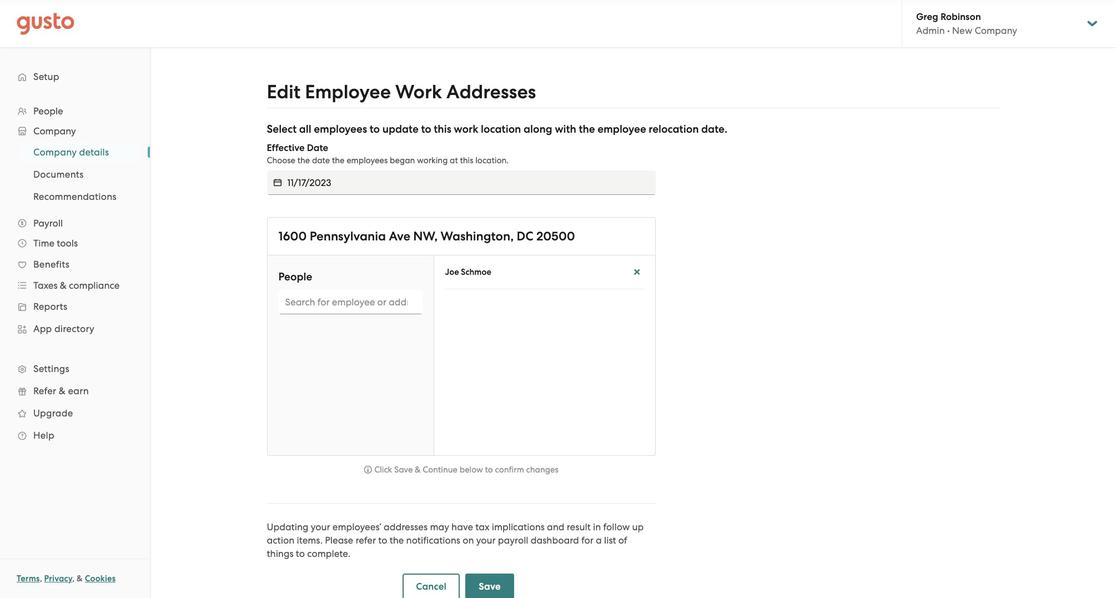 Task type: describe. For each thing, give the bounding box(es) containing it.
refer
[[33, 386, 56, 397]]

dc
[[517, 229, 534, 244]]

gusto navigation element
[[0, 48, 150, 465]]

payroll button
[[11, 213, 139, 233]]

upgrade
[[33, 408, 73, 419]]

implications
[[492, 522, 545, 533]]

the inside updating your employees' addresses may have tax implications and result in follow up action items. please refer to the notifications on your payroll dashboard for a list of things to complete.
[[390, 535, 404, 546]]

refer & earn link
[[11, 381, 139, 401]]

settings
[[33, 363, 69, 375]]

save button
[[466, 574, 514, 598]]

and
[[547, 522, 565, 533]]

dashboard
[[531, 535, 579, 546]]

have
[[452, 522, 473, 533]]

save inside button
[[479, 581, 501, 593]]

date.
[[702, 123, 728, 136]]

company for company
[[33, 126, 76, 137]]

new
[[953, 25, 973, 36]]

effective date choose the date the employees began working at this location.
[[267, 142, 509, 166]]

cookies button
[[85, 572, 116, 586]]

on
[[463, 535, 474, 546]]

refer
[[356, 535, 376, 546]]

date
[[307, 142, 329, 154]]

people button
[[11, 101, 139, 121]]

list containing people
[[0, 101, 150, 447]]

setup
[[33, 71, 59, 82]]

refer & earn
[[33, 386, 89, 397]]

1 , from the left
[[40, 574, 42, 584]]

edit employee work addresses
[[267, 81, 536, 103]]

relocation
[[649, 123, 699, 136]]

reports
[[33, 301, 67, 312]]

ave
[[389, 229, 411, 244]]

taxes & compliance button
[[11, 276, 139, 296]]

terms , privacy , & cookies
[[17, 574, 116, 584]]

edit
[[267, 81, 301, 103]]

result
[[567, 522, 591, 533]]

1600
[[279, 229, 307, 244]]

reports link
[[11, 297, 139, 317]]

0 vertical spatial this
[[434, 123, 452, 136]]

tax
[[476, 522, 490, 533]]

0 horizontal spatial your
[[311, 522, 330, 533]]

updating your employees' addresses may have tax implications and result in follow up action items. please refer to the notifications on your payroll dashboard for a list of things to complete.
[[267, 522, 644, 560]]

in
[[593, 522, 601, 533]]

the right with
[[579, 123, 595, 136]]

company inside greg robinson admin • new company
[[975, 25, 1018, 36]]

app directory link
[[11, 319, 139, 339]]

location.
[[476, 156, 509, 166]]

cancel link
[[403, 574, 460, 598]]

& inside "link"
[[59, 386, 66, 397]]

& left continue
[[415, 465, 421, 475]]

benefits link
[[11, 255, 139, 275]]

please
[[325, 535, 354, 546]]

directory
[[54, 323, 94, 335]]

documents link
[[20, 164, 139, 184]]

earn
[[68, 386, 89, 397]]

1 horizontal spatial your
[[477, 535, 496, 546]]

settings link
[[11, 359, 139, 379]]

& left the cookies on the left of page
[[77, 574, 83, 584]]

cookies
[[85, 574, 116, 584]]

to down items.
[[296, 548, 305, 560]]

washington,
[[441, 229, 514, 244]]

updating
[[267, 522, 309, 533]]

joe schmoe
[[445, 267, 492, 277]]

1 vertical spatial people
[[279, 271, 312, 283]]

employees inside 'effective date choose the date the employees began working at this location.'
[[347, 156, 388, 166]]

documents
[[33, 169, 84, 180]]

with
[[555, 123, 577, 136]]

a
[[596, 535, 602, 546]]

choose
[[267, 156, 296, 166]]

to right update
[[421, 123, 432, 136]]

terms
[[17, 574, 40, 584]]

employee
[[598, 123, 647, 136]]

of
[[619, 535, 628, 546]]

update
[[383, 123, 419, 136]]

began
[[390, 156, 415, 166]]

select all employees to update to this work location along with the employee relocation date.
[[267, 123, 728, 136]]

joe
[[445, 267, 459, 277]]

notifications
[[407, 535, 461, 546]]

app directory
[[33, 323, 94, 335]]

working
[[417, 156, 448, 166]]

setup link
[[11, 67, 139, 87]]

1600 pennsylvania ave nw, washington, dc 20500
[[279, 229, 576, 244]]

20500
[[537, 229, 576, 244]]

up
[[633, 522, 644, 533]]

compliance
[[69, 280, 120, 291]]

employee
[[305, 81, 391, 103]]



Task type: vqa. For each thing, say whether or not it's contained in the screenshot.
Active button
no



Task type: locate. For each thing, give the bounding box(es) containing it.
help
[[33, 430, 54, 441]]

robinson
[[941, 11, 982, 23]]

company up the documents on the top
[[33, 147, 77, 158]]

0 vertical spatial employees
[[314, 123, 367, 136]]

tools
[[57, 238, 78, 249]]

date
[[312, 156, 330, 166]]

1 vertical spatial your
[[477, 535, 496, 546]]

calendar outline image
[[274, 177, 282, 188]]

Search for employee or address search field
[[279, 290, 423, 315]]

company up company details
[[33, 126, 76, 137]]

changes
[[527, 465, 559, 475]]

employees
[[314, 123, 367, 136], [347, 156, 388, 166]]

people up 'company' "dropdown button"
[[33, 106, 63, 117]]

addresses
[[384, 522, 428, 533]]

upgrade link
[[11, 403, 139, 423]]

save down payroll
[[479, 581, 501, 593]]

1 vertical spatial company
[[33, 126, 76, 137]]

2 list from the top
[[0, 141, 150, 208]]

list
[[605, 535, 617, 546]]

1 horizontal spatial ,
[[72, 574, 75, 584]]

the right date
[[332, 156, 345, 166]]

home image
[[17, 13, 74, 35]]

time
[[33, 238, 55, 249]]

privacy
[[44, 574, 72, 584]]

1 vertical spatial this
[[460, 156, 474, 166]]

below
[[460, 465, 483, 475]]

0 horizontal spatial ,
[[40, 574, 42, 584]]

0 vertical spatial company
[[975, 25, 1018, 36]]

this left work
[[434, 123, 452, 136]]

the left date
[[298, 156, 310, 166]]

the
[[579, 123, 595, 136], [298, 156, 310, 166], [332, 156, 345, 166], [390, 535, 404, 546]]

& right taxes at the left
[[60, 280, 67, 291]]

click
[[375, 465, 392, 475]]

to right refer
[[379, 535, 388, 546]]

select
[[267, 123, 297, 136]]

company right new
[[975, 25, 1018, 36]]

company inside "dropdown button"
[[33, 126, 76, 137]]

company for company details
[[33, 147, 77, 158]]

1 vertical spatial save
[[479, 581, 501, 593]]

app
[[33, 323, 52, 335]]

click save & continue below to confirm changes
[[375, 465, 559, 475]]

1 horizontal spatial save
[[479, 581, 501, 593]]

cancel
[[416, 581, 447, 593]]

recommendations
[[33, 191, 117, 202]]

details
[[79, 147, 109, 158]]

company button
[[11, 121, 139, 141]]

greg robinson admin • new company
[[917, 11, 1018, 36]]

payroll
[[33, 218, 63, 229]]

company
[[975, 25, 1018, 36], [33, 126, 76, 137], [33, 147, 77, 158]]

work
[[454, 123, 479, 136]]

things
[[267, 548, 294, 560]]

circle info image
[[364, 465, 372, 475]]

to right below
[[485, 465, 493, 475]]

addresses
[[447, 81, 536, 103]]

to left update
[[370, 123, 380, 136]]

company details
[[33, 147, 109, 158]]

all
[[299, 123, 312, 136]]

0 horizontal spatial people
[[33, 106, 63, 117]]

your down tax
[[477, 535, 496, 546]]

people
[[33, 106, 63, 117], [279, 271, 312, 283]]

& inside dropdown button
[[60, 280, 67, 291]]

people down 1600
[[279, 271, 312, 283]]

pennsylvania
[[310, 229, 386, 244]]

, left privacy
[[40, 574, 42, 584]]

payroll
[[498, 535, 529, 546]]

list containing company details
[[0, 141, 150, 208]]

schmoe
[[461, 267, 492, 277]]

0 vertical spatial save
[[394, 465, 413, 475]]

list
[[0, 101, 150, 447], [0, 141, 150, 208]]

may
[[430, 522, 450, 533]]

company details link
[[20, 142, 139, 162]]

items.
[[297, 535, 323, 546]]

effective
[[267, 142, 305, 154]]

recommendations link
[[20, 187, 139, 207]]

terms link
[[17, 574, 40, 584]]

0 vertical spatial people
[[33, 106, 63, 117]]

this right at
[[460, 156, 474, 166]]

your
[[311, 522, 330, 533], [477, 535, 496, 546]]

help link
[[11, 426, 139, 446]]

1 list from the top
[[0, 101, 150, 447]]

0 horizontal spatial this
[[434, 123, 452, 136]]

•
[[948, 25, 951, 36]]

this
[[434, 123, 452, 136], [460, 156, 474, 166]]

your up items.
[[311, 522, 330, 533]]

location
[[481, 123, 521, 136]]

1 horizontal spatial this
[[460, 156, 474, 166]]

Effective Date field
[[288, 171, 656, 195]]

time tools button
[[11, 233, 139, 253]]

employees up date
[[314, 123, 367, 136]]

action
[[267, 535, 295, 546]]

taxes & compliance
[[33, 280, 120, 291]]

1 horizontal spatial people
[[279, 271, 312, 283]]

2 , from the left
[[72, 574, 75, 584]]

save right click
[[394, 465, 413, 475]]

, left 'cookies' button
[[72, 574, 75, 584]]

0 vertical spatial your
[[311, 522, 330, 533]]

this inside 'effective date choose the date the employees began working at this location.'
[[460, 156, 474, 166]]

x image
[[633, 267, 642, 277]]

,
[[40, 574, 42, 584], [72, 574, 75, 584]]

1 vertical spatial employees
[[347, 156, 388, 166]]

& left earn
[[59, 386, 66, 397]]

work
[[396, 81, 442, 103]]

employees left began
[[347, 156, 388, 166]]

along
[[524, 123, 553, 136]]

2 vertical spatial company
[[33, 147, 77, 158]]

people inside people dropdown button
[[33, 106, 63, 117]]

the down "addresses"
[[390, 535, 404, 546]]

nw,
[[414, 229, 438, 244]]

benefits
[[33, 259, 70, 270]]

taxes
[[33, 280, 58, 291]]

0 horizontal spatial save
[[394, 465, 413, 475]]

privacy link
[[44, 574, 72, 584]]

for
[[582, 535, 594, 546]]

save
[[394, 465, 413, 475], [479, 581, 501, 593]]

admin
[[917, 25, 946, 36]]

greg
[[917, 11, 939, 23]]

at
[[450, 156, 458, 166]]



